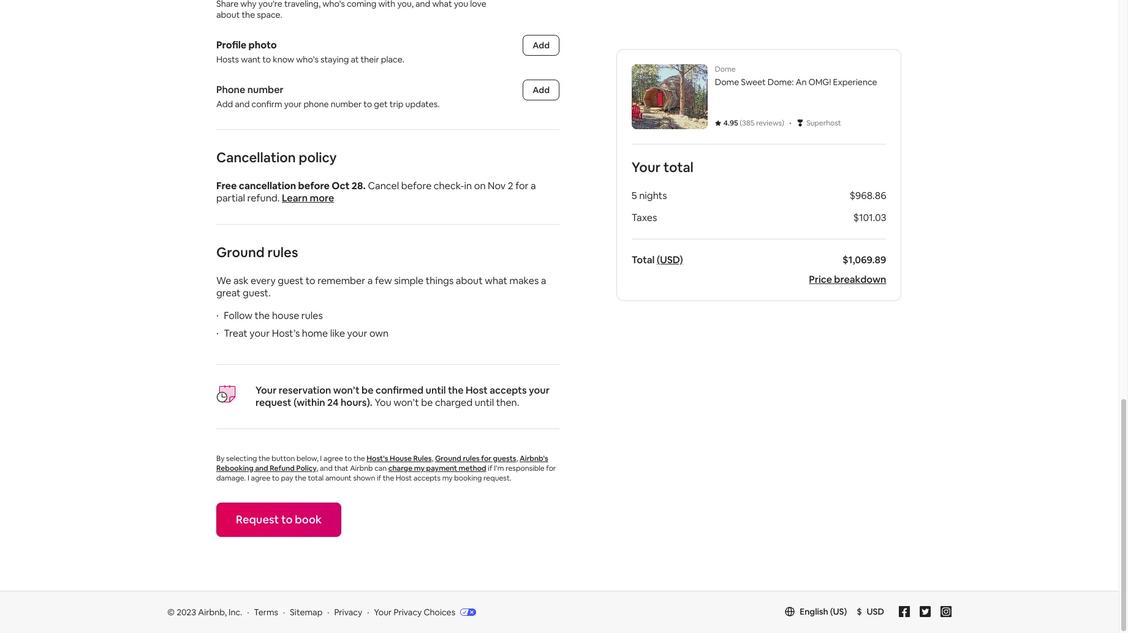 Task type: locate. For each thing, give the bounding box(es) containing it.
pay
[[281, 474, 293, 484]]

host inside your reservation won't be confirmed until the host accepts your request (within 24 hours).
[[466, 384, 488, 397]]

follow the house rules treat your host's home like your own
[[224, 310, 389, 340]]

1 vertical spatial add button
[[523, 80, 560, 101]]

1 horizontal spatial about
[[456, 275, 483, 287]]

dome up 4.95
[[715, 64, 736, 74]]

0 horizontal spatial agree
[[251, 474, 271, 484]]

to down photo
[[262, 54, 271, 65]]

house
[[390, 454, 412, 464]]

0 horizontal spatial rules
[[267, 244, 298, 261]]

for left i'm at the bottom of the page
[[481, 454, 491, 464]]

about
[[216, 9, 240, 20], [456, 275, 483, 287]]

the inside your reservation won't be confirmed until the host accepts your request (within 24 hours).
[[448, 384, 464, 397]]

1 horizontal spatial what
[[485, 275, 507, 287]]

your right privacy link
[[374, 607, 392, 618]]

0 vertical spatial accepts
[[490, 384, 527, 397]]

i right 'below,'
[[320, 454, 322, 464]]

1 horizontal spatial be
[[421, 397, 433, 409]]

1 privacy from the left
[[334, 607, 362, 618]]

•
[[790, 116, 792, 129]]

until
[[426, 384, 446, 397], [475, 397, 494, 409]]

1 vertical spatial accepts
[[414, 474, 441, 484]]

2 horizontal spatial rules
[[463, 454, 480, 464]]

selecting
[[226, 454, 257, 464]]

0 horizontal spatial what
[[432, 0, 452, 9]]

be left charged at the bottom of page
[[421, 397, 433, 409]]

what left makes
[[485, 275, 507, 287]]

1 horizontal spatial a
[[531, 180, 536, 192]]

to left book on the left of the page
[[281, 513, 293, 527]]

and left that
[[320, 464, 333, 474]]

agree inside if i'm responsible for damage. i agree to pay the total amount shown if the host accepts my booking request.
[[251, 474, 271, 484]]

request.
[[484, 474, 512, 484]]

a left few
[[368, 275, 373, 287]]

your inside your reservation won't be confirmed until the host accepts your request (within 24 hours).
[[529, 384, 550, 397]]

1 horizontal spatial i
[[320, 454, 322, 464]]

refund
[[270, 464, 295, 474]]

0 horizontal spatial host
[[396, 474, 412, 484]]

2 vertical spatial add
[[216, 99, 233, 110]]

accepts down rules at bottom
[[414, 474, 441, 484]]

host inside if i'm responsible for damage. i agree to pay the total amount shown if the host accepts my booking request.
[[396, 474, 412, 484]]

1 horizontal spatial ground
[[435, 454, 461, 464]]

won't right you
[[394, 397, 419, 409]]

agree for damage.
[[251, 474, 271, 484]]

0 horizontal spatial a
[[368, 275, 373, 287]]

0 horizontal spatial i
[[248, 474, 249, 484]]

number right phone
[[331, 99, 362, 110]]

host's
[[367, 454, 388, 464]]

rules up booking
[[463, 454, 480, 464]]

0 horizontal spatial until
[[426, 384, 446, 397]]

your left phone
[[284, 99, 302, 110]]

agree up amount
[[323, 454, 343, 464]]

home
[[302, 327, 328, 340]]

if i'm responsible for damage. i agree to pay the total amount shown if the host accepts my booking request.
[[216, 464, 556, 484]]

1 horizontal spatial your
[[374, 607, 392, 618]]

0 vertical spatial ground
[[216, 244, 265, 261]]

rebooking
[[216, 464, 254, 474]]

dome left sweet
[[715, 77, 740, 88]]

2 before from the left
[[401, 180, 432, 192]]

you
[[375, 397, 391, 409]]

0 horizontal spatial privacy
[[334, 607, 362, 618]]

with
[[378, 0, 396, 9]]

you won't be charged until then.
[[375, 397, 519, 409]]

0 horizontal spatial your
[[256, 384, 277, 397]]

2 add button from the top
[[523, 80, 560, 101]]

and right you,
[[416, 0, 430, 9]]

0 vertical spatial total
[[664, 159, 694, 176]]

agree left the pay
[[251, 474, 271, 484]]

ground
[[216, 244, 265, 261], [435, 454, 461, 464]]

things
[[426, 275, 454, 287]]

host left "then."
[[466, 384, 488, 397]]

dome
[[715, 64, 736, 74], [715, 77, 740, 88]]

privacy left choices on the left of page
[[394, 607, 422, 618]]

0 horizontal spatial before
[[298, 180, 330, 192]]

, right "house"
[[432, 454, 433, 464]]

1 vertical spatial add
[[533, 85, 550, 96]]

to
[[262, 54, 271, 65], [364, 99, 372, 110], [306, 275, 315, 287], [345, 454, 352, 464], [272, 474, 279, 484], [281, 513, 293, 527]]

0 horizontal spatial ,
[[317, 464, 318, 474]]

navigate to twitter image
[[920, 607, 931, 618]]

sitemap
[[290, 607, 323, 618]]

0 vertical spatial host
[[466, 384, 488, 397]]

a right makes
[[541, 275, 546, 287]]

total
[[664, 159, 694, 176], [308, 474, 324, 484]]

below,
[[297, 454, 319, 464]]

1 vertical spatial your
[[256, 384, 277, 397]]

1 vertical spatial about
[[456, 275, 483, 287]]

0 vertical spatial add button
[[523, 35, 560, 56]]

accepts right charged at the bottom of page
[[490, 384, 527, 397]]

1 vertical spatial what
[[485, 275, 507, 287]]

total down 'below,'
[[308, 474, 324, 484]]

before inside cancel before check-in on nov 2 for a partial refund.
[[401, 180, 432, 192]]

1 horizontal spatial agree
[[323, 454, 343, 464]]

1 horizontal spatial accepts
[[490, 384, 527, 397]]

phone
[[304, 99, 329, 110]]

airbnb
[[350, 464, 373, 474]]

phone
[[216, 83, 245, 96]]

about right things
[[456, 275, 483, 287]]

2 horizontal spatial a
[[541, 275, 546, 287]]

1 horizontal spatial total
[[664, 159, 694, 176]]

5 nights
[[632, 189, 667, 202]]

0 vertical spatial your
[[632, 159, 661, 176]]

total up nights
[[664, 159, 694, 176]]

0 horizontal spatial about
[[216, 9, 240, 20]]

2 horizontal spatial your
[[632, 159, 661, 176]]

learn
[[282, 192, 308, 205]]

experience
[[834, 77, 878, 88]]

1 vertical spatial agree
[[251, 474, 271, 484]]

1 vertical spatial rules
[[301, 310, 323, 322]]

for right responsible
[[546, 464, 556, 474]]

0 horizontal spatial be
[[362, 384, 374, 397]]

1 horizontal spatial privacy
[[394, 607, 422, 618]]

english
[[800, 607, 828, 618]]

·
[[247, 607, 249, 618]]

for inside if i'm responsible for damage. i agree to pay the total amount shown if the host accepts my booking request.
[[546, 464, 556, 474]]

i right damage.
[[248, 474, 249, 484]]

0 vertical spatial about
[[216, 9, 240, 20]]

agree for below,
[[323, 454, 343, 464]]

add for profile photo
[[533, 40, 550, 51]]

1 horizontal spatial my
[[442, 474, 453, 484]]

oct
[[332, 180, 350, 192]]

2 dome from the top
[[715, 77, 740, 88]]

2
[[508, 180, 513, 192]]

staying
[[321, 54, 349, 65]]

inc.
[[229, 607, 242, 618]]

1 dome from the top
[[715, 64, 736, 74]]

hours).
[[341, 397, 373, 409]]

, left amount
[[317, 464, 318, 474]]

english (us)
[[800, 607, 847, 618]]

policy
[[299, 149, 337, 166]]

1 horizontal spatial number
[[331, 99, 362, 110]]

sitemap link
[[290, 607, 323, 618]]

0 horizontal spatial my
[[414, 464, 425, 474]]

taxes
[[632, 211, 658, 224]]

my right charge
[[414, 464, 425, 474]]

their
[[361, 54, 379, 65]]

privacy right sitemap link
[[334, 607, 362, 618]]

0 vertical spatial what
[[432, 0, 452, 9]]

your inside your reservation won't be confirmed until the host accepts your request (within 24 hours).
[[256, 384, 277, 397]]

0 horizontal spatial won't
[[333, 384, 360, 397]]

0 horizontal spatial total
[[308, 474, 324, 484]]

remember
[[318, 275, 365, 287]]

5
[[632, 189, 637, 202]]

cancellation
[[216, 149, 296, 166]]

add button for profile photo
[[523, 35, 560, 56]]

and down phone
[[235, 99, 250, 110]]

rules up home
[[301, 310, 323, 322]]

for right 2
[[516, 180, 529, 192]]

my left booking
[[442, 474, 453, 484]]

number up confirm
[[247, 83, 284, 96]]

to inside button
[[281, 513, 293, 527]]

your right like
[[347, 327, 367, 340]]

by
[[216, 454, 225, 464]]

, left "airbnb's"
[[516, 454, 518, 464]]

to inside profile photo hosts want to know who's staying at their place.
[[262, 54, 271, 65]]

0 vertical spatial add
[[533, 40, 550, 51]]

your up the 5 nights
[[632, 159, 661, 176]]

charge
[[388, 464, 413, 474]]

won't left you
[[333, 384, 360, 397]]

1 horizontal spatial rules
[[301, 310, 323, 322]]

2 horizontal spatial for
[[546, 464, 556, 474]]

request to book
[[236, 513, 322, 527]]

add
[[533, 40, 550, 51], [533, 85, 550, 96], [216, 99, 233, 110]]

$ usd
[[857, 607, 884, 618]]

a right 2
[[531, 180, 536, 192]]

what
[[432, 0, 452, 9], [485, 275, 507, 287]]

0 vertical spatial agree
[[323, 454, 343, 464]]

0 vertical spatial i
[[320, 454, 322, 464]]

1 vertical spatial ground
[[435, 454, 461, 464]]

and inside phone number add and confirm your phone number to get trip updates.
[[235, 99, 250, 110]]

1 vertical spatial total
[[308, 474, 324, 484]]

your total
[[632, 159, 694, 176]]

to right guest
[[306, 275, 315, 287]]

about inside we ask every guest to remember a few simple things about what makes a great guest.
[[456, 275, 483, 287]]

your for your privacy choices
[[374, 607, 392, 618]]

your left reservation
[[256, 384, 277, 397]]

be left you
[[362, 384, 374, 397]]

price breakdown button
[[810, 273, 887, 286]]

your right treat
[[250, 327, 270, 340]]

i inside if i'm responsible for damage. i agree to pay the total amount shown if the host accepts my booking request.
[[248, 474, 249, 484]]

total inside if i'm responsible for damage. i agree to pay the total amount shown if the host accepts my booking request.
[[308, 474, 324, 484]]

about left why at the top left
[[216, 9, 240, 20]]

until left "then."
[[475, 397, 494, 409]]

1 horizontal spatial for
[[516, 180, 529, 192]]

request
[[236, 513, 279, 527]]

for inside cancel before check-in on nov 2 for a partial refund.
[[516, 180, 529, 192]]

rules up guest
[[267, 244, 298, 261]]

be
[[362, 384, 374, 397], [421, 397, 433, 409]]

and inside airbnb's rebooking and refund policy
[[255, 464, 268, 474]]

1 vertical spatial host
[[396, 474, 412, 484]]

0 horizontal spatial accepts
[[414, 474, 441, 484]]

to inside we ask every guest to remember a few simple things about what makes a great guest.
[[306, 275, 315, 287]]

that
[[334, 464, 348, 474]]

1 horizontal spatial host
[[466, 384, 488, 397]]

treat
[[224, 327, 248, 340]]

be inside your reservation won't be confirmed until the host accepts your request (within 24 hours).
[[362, 384, 374, 397]]

the inside follow the house rules treat your host's home like your own
[[255, 310, 270, 322]]

to left get on the top of page
[[364, 99, 372, 110]]

1 vertical spatial i
[[248, 474, 249, 484]]

1 vertical spatial dome
[[715, 77, 740, 88]]

and left refund
[[255, 464, 268, 474]]

(
[[740, 118, 743, 128]]

share
[[216, 0, 239, 9]]

about inside share why you're traveling, who's coming with you, and what you love about the space.
[[216, 9, 240, 20]]

0 horizontal spatial if
[[377, 474, 381, 484]]

what left you
[[432, 0, 452, 9]]

1 horizontal spatial before
[[401, 180, 432, 192]]

4.95 ( 385 reviews )
[[724, 118, 785, 128]]

confirm
[[252, 99, 282, 110]]

2 vertical spatial your
[[374, 607, 392, 618]]

your right "then."
[[529, 384, 550, 397]]

0 vertical spatial number
[[247, 83, 284, 96]]

book
[[295, 513, 322, 527]]

if left i'm at the bottom of the page
[[488, 464, 492, 474]]

phone number add and confirm your phone number to get trip updates.
[[216, 83, 440, 110]]

2 vertical spatial rules
[[463, 454, 480, 464]]

ground up ask
[[216, 244, 265, 261]]

my
[[414, 464, 425, 474], [442, 474, 453, 484]]

ground right rules at bottom
[[435, 454, 461, 464]]

1 add button from the top
[[523, 35, 560, 56]]

guest.
[[243, 287, 271, 300]]

to left the pay
[[272, 474, 279, 484]]

0 vertical spatial dome
[[715, 64, 736, 74]]

cancel
[[368, 180, 399, 192]]

if right shown
[[377, 474, 381, 484]]

until right confirmed on the bottom
[[426, 384, 446, 397]]

photo
[[249, 39, 277, 51]]

to up amount
[[345, 454, 352, 464]]

host down "house"
[[396, 474, 412, 484]]

shown
[[353, 474, 375, 484]]

place.
[[381, 54, 404, 65]]



Task type: describe. For each thing, give the bounding box(es) containing it.
learn more button
[[282, 192, 334, 205]]

free cancellation before oct 28.
[[216, 180, 366, 192]]

policy
[[296, 464, 317, 474]]

0 horizontal spatial number
[[247, 83, 284, 96]]

every
[[251, 275, 276, 287]]

i for below,
[[320, 454, 322, 464]]

what inside share why you're traveling, who's coming with you, and what you love about the space.
[[432, 0, 452, 9]]

add for phone number
[[533, 85, 550, 96]]

terms
[[254, 607, 278, 618]]

won't inside your reservation won't be confirmed until the host accepts your request (within 24 hours).
[[333, 384, 360, 397]]

simple
[[394, 275, 424, 287]]

we ask every guest to remember a few simple things about what makes a great guest.
[[216, 275, 546, 300]]

who's
[[323, 0, 345, 9]]

the inside share why you're traveling, who's coming with you, and what you love about the space.
[[242, 9, 255, 20]]

1 horizontal spatial ,
[[432, 454, 433, 464]]

updates.
[[405, 99, 440, 110]]

sweet
[[741, 77, 766, 88]]

i'm
[[494, 464, 504, 474]]

rules
[[413, 454, 432, 464]]

you
[[454, 0, 468, 9]]

4.95
[[724, 118, 739, 128]]

omg!
[[809, 77, 832, 88]]

2 privacy from the left
[[394, 607, 422, 618]]

add inside phone number add and confirm your phone number to get trip updates.
[[216, 99, 233, 110]]

dome:
[[768, 77, 794, 88]]

your inside phone number add and confirm your phone number to get trip updates.
[[284, 99, 302, 110]]

in
[[464, 180, 472, 192]]

responsible
[[506, 464, 545, 474]]

why
[[240, 0, 257, 9]]

accepts inside your reservation won't be confirmed until the host accepts your request (within 24 hours).
[[490, 384, 527, 397]]

on
[[474, 180, 486, 192]]

traveling,
[[284, 0, 321, 9]]

1 horizontal spatial if
[[488, 464, 492, 474]]

navigate to facebook image
[[899, 607, 910, 618]]

i for damage.
[[248, 474, 249, 484]]

learn more
[[282, 192, 334, 205]]

total (usd)
[[632, 254, 684, 267]]

host's house rules button
[[367, 454, 432, 464]]

2023
[[177, 607, 196, 618]]

to inside if i'm responsible for damage. i agree to pay the total amount shown if the host accepts my booking request.
[[272, 474, 279, 484]]

more
[[310, 192, 334, 205]]

your for your reservation won't be confirmed until the host accepts your request (within 24 hours).
[[256, 384, 277, 397]]

love
[[470, 0, 486, 9]]

airbnb's
[[520, 454, 548, 464]]

0 vertical spatial rules
[[267, 244, 298, 261]]

$1,069.89
[[843, 254, 887, 267]]

until inside your reservation won't be confirmed until the host accepts your request (within 24 hours).
[[426, 384, 446, 397]]

(within
[[294, 397, 325, 409]]

free
[[216, 180, 237, 192]]

(usd) button
[[657, 254, 684, 267]]

reservation
[[279, 384, 331, 397]]

request to book button
[[216, 503, 341, 537]]

charged
[[435, 397, 473, 409]]

host's
[[272, 327, 300, 340]]

superhost
[[807, 118, 842, 128]]

like
[[330, 327, 345, 340]]

your privacy choices link
[[374, 607, 476, 619]]

a inside cancel before check-in on nov 2 for a partial refund.
[[531, 180, 536, 192]]

ask
[[233, 275, 248, 287]]

0 horizontal spatial for
[[481, 454, 491, 464]]

1 horizontal spatial won't
[[394, 397, 419, 409]]

navigate to instagram image
[[941, 607, 952, 618]]

trip
[[390, 99, 404, 110]]

and inside share why you're traveling, who's coming with you, and what you love about the space.
[[416, 0, 430, 9]]

terms link
[[254, 607, 278, 618]]

you're
[[258, 0, 282, 9]]

damage.
[[216, 474, 246, 484]]

what inside we ask every guest to remember a few simple things about what makes a great guest.
[[485, 275, 507, 287]]

your reservation won't be confirmed until the host accepts your request (within 24 hours).
[[256, 384, 550, 409]]

your privacy choices
[[374, 607, 455, 618]]

at
[[351, 54, 359, 65]]

cancel before check-in on nov 2 for a partial refund.
[[216, 180, 536, 205]]

partial
[[216, 192, 245, 205]]

1 horizontal spatial until
[[475, 397, 494, 409]]

want
[[241, 54, 261, 65]]

method
[[459, 464, 486, 474]]

confirmed
[[376, 384, 424, 397]]

1 before from the left
[[298, 180, 330, 192]]

rules inside follow the house rules treat your host's home like your own
[[301, 310, 323, 322]]

refund.
[[247, 192, 280, 205]]

24
[[327, 397, 339, 409]]

385
[[743, 118, 755, 128]]

0 horizontal spatial ground
[[216, 244, 265, 261]]

get
[[374, 99, 388, 110]]

accepts inside if i'm responsible for damage. i agree to pay the total amount shown if the host accepts my booking request.
[[414, 474, 441, 484]]

© 2023 airbnb, inc.
[[167, 607, 242, 618]]

great
[[216, 287, 241, 300]]

dome dome sweet dome: an omg! experience
[[715, 64, 878, 88]]

$
[[857, 607, 862, 618]]

payment
[[426, 464, 457, 474]]

2 horizontal spatial ,
[[516, 454, 518, 464]]

english (us) button
[[785, 607, 847, 618]]

usd
[[867, 607, 884, 618]]

check-
[[434, 180, 464, 192]]

total
[[632, 254, 655, 267]]

by selecting the button below, i agree to the host's house rules , ground rules for guests ,
[[216, 454, 520, 464]]

airbnb's rebooking and refund policy button
[[216, 454, 548, 474]]

hosts
[[216, 54, 239, 65]]

reviews
[[757, 118, 782, 128]]

1 vertical spatial number
[[331, 99, 362, 110]]

coming
[[347, 0, 376, 9]]

price breakdown
[[810, 273, 887, 286]]

add button for phone number
[[523, 80, 560, 101]]

to inside phone number add and confirm your phone number to get trip updates.
[[364, 99, 372, 110]]

your for your total
[[632, 159, 661, 176]]

choices
[[424, 607, 455, 618]]

$101.03
[[854, 211, 887, 224]]

28.
[[352, 180, 366, 192]]

we
[[216, 275, 231, 287]]

my inside if i'm responsible for damage. i agree to pay the total amount shown if the host accepts my booking request.
[[442, 474, 453, 484]]



Task type: vqa. For each thing, say whether or not it's contained in the screenshot.
bottom rules
yes



